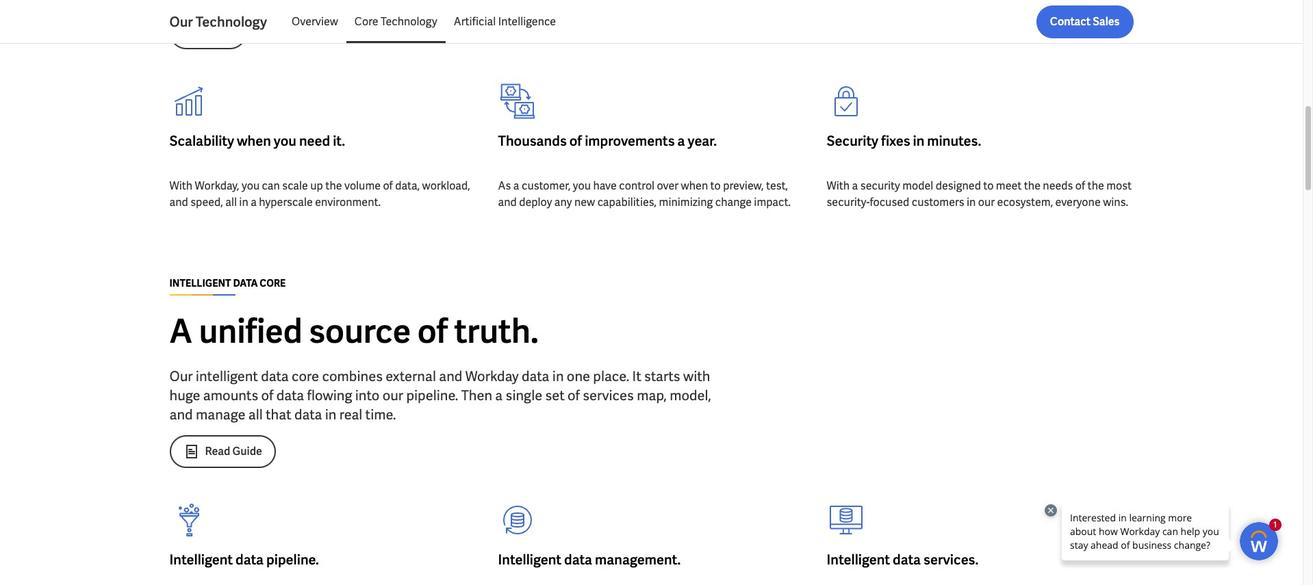 Task type: vqa. For each thing, say whether or not it's contained in the screenshot.
Augmented Analytics 'link'
no



Task type: locate. For each thing, give the bounding box(es) containing it.
core
[[260, 277, 286, 289]]

a
[[678, 132, 685, 150], [513, 178, 519, 193], [251, 195, 257, 209], [495, 387, 503, 404]]

0 horizontal spatial you
[[242, 178, 260, 193]]

to left meet
[[984, 178, 994, 193]]

our up huge
[[169, 367, 193, 385]]

the
[[325, 178, 342, 193], [1024, 178, 1041, 193], [1088, 178, 1104, 193]]

you inside with workday, you can scale up the volume of data, workload, and speed, all in a hyperscale environment.
[[242, 178, 260, 193]]

intelligent for intelligent data services.
[[827, 551, 890, 569]]

1 horizontal spatial with
[[827, 178, 850, 193]]

1 horizontal spatial to
[[984, 178, 994, 193]]

0 horizontal spatial our
[[383, 387, 403, 404]]

data
[[261, 367, 289, 385], [522, 367, 550, 385], [276, 387, 304, 404], [294, 406, 322, 424], [236, 551, 264, 569], [564, 551, 592, 569], [893, 551, 921, 569]]

intelligent data pipeline.
[[169, 551, 319, 569]]

1 our from the top
[[169, 13, 193, 31]]

2 the from the left
[[1024, 178, 1041, 193]]

volume
[[344, 178, 381, 193]]

the left most
[[1088, 178, 1104, 193]]

1 vertical spatial when
[[681, 178, 708, 193]]

pipeline. inside our intelligent data core combines external and workday data in one place. it starts with huge amounts of data flowing into our pipeline. then a single set of services map, model, and manage all that data in real time.
[[406, 387, 458, 404]]

of
[[570, 132, 582, 150], [383, 178, 393, 193], [1076, 178, 1085, 193], [418, 310, 448, 352], [261, 387, 274, 404], [568, 387, 580, 404]]

1 horizontal spatial when
[[681, 178, 708, 193]]

our up time.
[[383, 387, 403, 404]]

impact.
[[754, 195, 791, 209]]

with inside "with a security model designed to meet the needs of the most security-focused customers in our ecosystem, everyone wins."
[[827, 178, 850, 193]]

the for need
[[325, 178, 342, 193]]

with for security fixes in minutes.
[[827, 178, 850, 193]]

3 intelligent from the left
[[827, 551, 890, 569]]

1 vertical spatial all
[[248, 406, 263, 424]]

with for scalability when you need it.
[[169, 178, 193, 193]]

our
[[978, 195, 995, 209], [383, 387, 403, 404]]

you left need
[[274, 132, 296, 150]]

and down as
[[498, 195, 517, 209]]

1 horizontal spatial intelligent
[[498, 551, 562, 569]]

to
[[711, 178, 721, 193], [984, 178, 994, 193]]

amounts
[[203, 387, 258, 404]]

core
[[292, 367, 319, 385]]

1 vertical spatial our
[[169, 367, 193, 385]]

our inside our intelligent data core combines external and workday data in one place. it starts with huge amounts of data flowing into our pipeline. then a single set of services map, model, and manage all that data in real time.
[[169, 367, 193, 385]]

all left that
[[248, 406, 263, 424]]

with inside with workday, you can scale up the volume of data, workload, and speed, all in a hyperscale environment.
[[169, 178, 193, 193]]

our technology
[[169, 13, 267, 31]]

contact
[[1050, 14, 1091, 29]]

our
[[169, 13, 193, 31], [169, 367, 193, 385]]

a left hyperscale
[[251, 195, 257, 209]]

2 horizontal spatial intelligent
[[827, 551, 890, 569]]

0 vertical spatial pipeline.
[[406, 387, 458, 404]]

read guide link
[[169, 435, 276, 468]]

1 with from the left
[[169, 178, 193, 193]]

you up new
[[573, 178, 591, 193]]

0 horizontal spatial when
[[237, 132, 271, 150]]

external
[[386, 367, 436, 385]]

in inside with workday, you can scale up the volume of data, workload, and speed, all in a hyperscale environment.
[[239, 195, 248, 209]]

1 horizontal spatial pipeline.
[[406, 387, 458, 404]]

our down designed
[[978, 195, 995, 209]]

it.
[[333, 132, 345, 150]]

in down designed
[[967, 195, 976, 209]]

intelligent for intelligent data pipeline.
[[169, 551, 233, 569]]

one
[[567, 367, 590, 385]]

fixes
[[881, 132, 910, 150]]

a unified source of truth.
[[169, 310, 539, 352]]

you
[[274, 132, 296, 150], [242, 178, 260, 193], [573, 178, 591, 193]]

hyperscale
[[259, 195, 313, 209]]

0 horizontal spatial to
[[711, 178, 721, 193]]

the right up
[[325, 178, 342, 193]]

2 horizontal spatial the
[[1088, 178, 1104, 193]]

you left can
[[242, 178, 260, 193]]

to up change
[[711, 178, 721, 193]]

read left guide
[[205, 444, 230, 459]]

and left speed,
[[169, 195, 188, 209]]

of up that
[[261, 387, 274, 404]]

then
[[461, 387, 492, 404]]

0 horizontal spatial pipeline.
[[266, 551, 319, 569]]

read blog link
[[169, 16, 246, 49]]

deploy
[[519, 195, 552, 209]]

1 horizontal spatial all
[[248, 406, 263, 424]]

have
[[593, 178, 617, 193]]

1 horizontal spatial the
[[1024, 178, 1041, 193]]

1 horizontal spatial technology
[[381, 14, 437, 29]]

artificial
[[454, 14, 496, 29]]

2 to from the left
[[984, 178, 994, 193]]

0 vertical spatial when
[[237, 132, 271, 150]]

2 with from the left
[[827, 178, 850, 193]]

0 vertical spatial our
[[169, 13, 193, 31]]

read for read blog
[[183, 25, 208, 39]]

of up everyone
[[1076, 178, 1085, 193]]

pipeline.
[[406, 387, 458, 404], [266, 551, 319, 569]]

menu containing overview
[[284, 5, 564, 38]]

our left blog
[[169, 13, 193, 31]]

2 our from the top
[[169, 367, 193, 385]]

you inside as a customer, you have control over when to preview, test, and deploy any new capabilities, minimizing change impact.
[[573, 178, 591, 193]]

0 vertical spatial read
[[183, 25, 208, 39]]

up
[[310, 178, 323, 193]]

source
[[309, 310, 411, 352]]

the up the ecosystem,
[[1024, 178, 1041, 193]]

improvements
[[585, 132, 675, 150]]

1 horizontal spatial our
[[978, 195, 995, 209]]

environment.
[[315, 195, 381, 209]]

0 vertical spatial all
[[225, 195, 237, 209]]

and inside with workday, you can scale up the volume of data, workload, and speed, all in a hyperscale environment.
[[169, 195, 188, 209]]

list containing overview
[[284, 5, 1134, 38]]

customers
[[912, 195, 965, 209]]

read left blog
[[183, 25, 208, 39]]

intelligent for intelligent data management.
[[498, 551, 562, 569]]

2 intelligent from the left
[[498, 551, 562, 569]]

of left data,
[[383, 178, 393, 193]]

a down "workday"
[[495, 387, 503, 404]]

a right as
[[513, 178, 519, 193]]

our for our technology
[[169, 13, 193, 31]]

in down workday,
[[239, 195, 248, 209]]

2 horizontal spatial you
[[573, 178, 591, 193]]

0 horizontal spatial all
[[225, 195, 237, 209]]

and inside as a customer, you have control over when to preview, test, and deploy any new capabilities, minimizing change impact.
[[498, 195, 517, 209]]

the for minutes.
[[1024, 178, 1041, 193]]

the inside with workday, you can scale up the volume of data, workload, and speed, all in a hyperscale environment.
[[325, 178, 342, 193]]

when up the minimizing
[[681, 178, 708, 193]]

1 intelligent from the left
[[169, 551, 233, 569]]

with up speed,
[[169, 178, 193, 193]]

in
[[913, 132, 925, 150], [239, 195, 248, 209], [967, 195, 976, 209], [553, 367, 564, 385], [325, 406, 336, 424]]

core technology link
[[346, 5, 446, 38]]

and down huge
[[169, 406, 193, 424]]

security
[[827, 132, 879, 150]]

and up then
[[439, 367, 462, 385]]

contact sales
[[1050, 14, 1120, 29]]

and
[[169, 195, 188, 209], [498, 195, 517, 209], [439, 367, 462, 385], [169, 406, 193, 424]]

0 horizontal spatial intelligent
[[169, 551, 233, 569]]

all down workday,
[[225, 195, 237, 209]]

core technology
[[355, 14, 437, 29]]

1 vertical spatial our
[[383, 387, 403, 404]]

0 horizontal spatial technology
[[196, 13, 267, 31]]

list
[[284, 5, 1134, 38]]

with up security-
[[827, 178, 850, 193]]

when up can
[[237, 132, 271, 150]]

read
[[183, 25, 208, 39], [205, 444, 230, 459]]

1 the from the left
[[325, 178, 342, 193]]

0 vertical spatial our
[[978, 195, 995, 209]]

you for workday,
[[242, 178, 260, 193]]

1 to from the left
[[711, 178, 721, 193]]

designed
[[936, 178, 981, 193]]

intelligence
[[498, 14, 556, 29]]

overview
[[292, 14, 338, 29]]

0 horizontal spatial with
[[169, 178, 193, 193]]

0 horizontal spatial the
[[325, 178, 342, 193]]

1 vertical spatial read
[[205, 444, 230, 459]]

change
[[715, 195, 752, 209]]

intelligent
[[169, 551, 233, 569], [498, 551, 562, 569], [827, 551, 890, 569]]

read for read guide
[[205, 444, 230, 459]]

menu
[[284, 5, 564, 38]]

can
[[262, 178, 280, 193]]

year.
[[688, 132, 717, 150]]

workday
[[465, 367, 519, 385]]

workday,
[[195, 178, 239, 193]]

technology
[[196, 13, 267, 31], [381, 14, 437, 29]]

data,
[[395, 178, 420, 193]]

1 horizontal spatial you
[[274, 132, 296, 150]]



Task type: describe. For each thing, give the bounding box(es) containing it.
to inside "with a security model designed to meet the needs of the most security-focused customers in our ecosystem, everyone wins."
[[984, 178, 994, 193]]

a inside our intelligent data core combines external and workday data in one place. it starts with huge amounts of data flowing into our pipeline. then a single set of services map, model, and manage all that data in real time.
[[495, 387, 503, 404]]

single
[[506, 387, 542, 404]]

control
[[619, 178, 655, 193]]

security-
[[827, 195, 870, 209]]

a
[[169, 310, 192, 352]]

combines
[[322, 367, 383, 385]]

as a customer, you have control over when to preview, test, and deploy any new capabilities, minimizing change impact.
[[498, 178, 791, 209]]

speed,
[[191, 195, 223, 209]]

set
[[545, 387, 565, 404]]

with workday, you can scale up the volume of data, workload, and speed, all in a hyperscale environment.
[[169, 178, 470, 209]]

of inside with workday, you can scale up the volume of data, workload, and speed, all in a hyperscale environment.
[[383, 178, 393, 193]]

ecosystem,
[[997, 195, 1053, 209]]

of right "thousands"
[[570, 132, 582, 150]]

all inside with workday, you can scale up the volume of data, workload, and speed, all in a hyperscale environment.
[[225, 195, 237, 209]]

huge
[[169, 387, 200, 404]]

focused
[[870, 195, 910, 209]]

intelligent data services.
[[827, 551, 979, 569]]

a left year.
[[678, 132, 685, 150]]

map,
[[637, 387, 667, 404]]

with
[[683, 367, 710, 385]]

our technology link
[[169, 12, 284, 31]]

into
[[355, 387, 380, 404]]

thousands of improvements a year.
[[498, 132, 717, 150]]

model
[[903, 178, 934, 193]]

customer,
[[522, 178, 571, 193]]

artificial intelligence link
[[446, 5, 564, 38]]

need
[[299, 132, 330, 150]]

unified
[[199, 310, 302, 352]]

capabilities,
[[598, 195, 657, 209]]

model,
[[670, 387, 711, 404]]

of inside "with a security model designed to meet the needs of the most security-focused customers in our ecosystem, everyone wins."
[[1076, 178, 1085, 193]]

management.
[[595, 551, 681, 569]]

services.
[[924, 551, 979, 569]]

contact sales link
[[1037, 5, 1134, 38]]

1 vertical spatial pipeline.
[[266, 551, 319, 569]]

everyone
[[1056, 195, 1101, 209]]

starts
[[644, 367, 680, 385]]

test,
[[766, 178, 788, 193]]

workload,
[[422, 178, 470, 193]]

a security
[[852, 178, 900, 193]]

needs
[[1043, 178, 1073, 193]]

new
[[575, 195, 595, 209]]

place.
[[593, 367, 630, 385]]

minutes.
[[927, 132, 982, 150]]

to inside as a customer, you have control over when to preview, test, and deploy any new capabilities, minimizing change impact.
[[711, 178, 721, 193]]

time.
[[365, 406, 396, 424]]

sales
[[1093, 14, 1120, 29]]

that
[[266, 406, 291, 424]]

over
[[657, 178, 679, 193]]

our inside "with a security model designed to meet the needs of the most security-focused customers in our ecosystem, everyone wins."
[[978, 195, 995, 209]]

in inside "with a security model designed to meet the needs of the most security-focused customers in our ecosystem, everyone wins."
[[967, 195, 976, 209]]

a inside as a customer, you have control over when to preview, test, and deploy any new capabilities, minimizing change impact.
[[513, 178, 519, 193]]

of up external at the bottom of the page
[[418, 310, 448, 352]]

intelligent
[[196, 367, 258, 385]]

scale
[[282, 178, 308, 193]]

technology for our technology
[[196, 13, 267, 31]]

scalability when you need it.
[[169, 132, 345, 150]]

scalability
[[169, 132, 234, 150]]

thousands
[[498, 132, 567, 150]]

in up set
[[553, 367, 564, 385]]

manage
[[196, 406, 246, 424]]

services
[[583, 387, 634, 404]]

real
[[339, 406, 362, 424]]

our inside our intelligent data core combines external and workday data in one place. it starts with huge amounts of data flowing into our pipeline. then a single set of services map, model, and manage all that data in real time.
[[383, 387, 403, 404]]

in down flowing
[[325, 406, 336, 424]]

artificial intelligence
[[454, 14, 556, 29]]

guide
[[232, 444, 262, 459]]

minimizing
[[659, 195, 713, 209]]

our intelligent data core combines external and workday data in one place. it starts with huge amounts of data flowing into our pipeline. then a single set of services map, model, and manage all that data in real time.
[[169, 367, 711, 424]]

any
[[555, 195, 572, 209]]

read blog
[[183, 25, 233, 39]]

flowing
[[307, 387, 352, 404]]

overview link
[[284, 5, 346, 38]]

intelligent
[[169, 277, 231, 289]]

when inside as a customer, you have control over when to preview, test, and deploy any new capabilities, minimizing change impact.
[[681, 178, 708, 193]]

of right set
[[568, 387, 580, 404]]

most
[[1107, 178, 1132, 193]]

technology for core technology
[[381, 14, 437, 29]]

intelligent data core
[[169, 277, 286, 289]]

you for when
[[274, 132, 296, 150]]

data
[[233, 277, 258, 289]]

our for our intelligent data core combines external and workday data in one place. it starts with huge amounts of data flowing into our pipeline. then a single set of services map, model, and manage all that data in real time.
[[169, 367, 193, 385]]

blog
[[210, 25, 233, 39]]

meet
[[996, 178, 1022, 193]]

with a security model designed to meet the needs of the most security-focused customers in our ecosystem, everyone wins.
[[827, 178, 1132, 209]]

a inside with workday, you can scale up the volume of data, workload, and speed, all in a hyperscale environment.
[[251, 195, 257, 209]]

wins.
[[1103, 195, 1129, 209]]

3 the from the left
[[1088, 178, 1104, 193]]

all inside our intelligent data core combines external and workday data in one place. it starts with huge amounts of data flowing into our pipeline. then a single set of services map, model, and manage all that data in real time.
[[248, 406, 263, 424]]

as
[[498, 178, 511, 193]]

security fixes in minutes.
[[827, 132, 982, 150]]

preview,
[[723, 178, 764, 193]]

it
[[632, 367, 642, 385]]

in right fixes
[[913, 132, 925, 150]]



